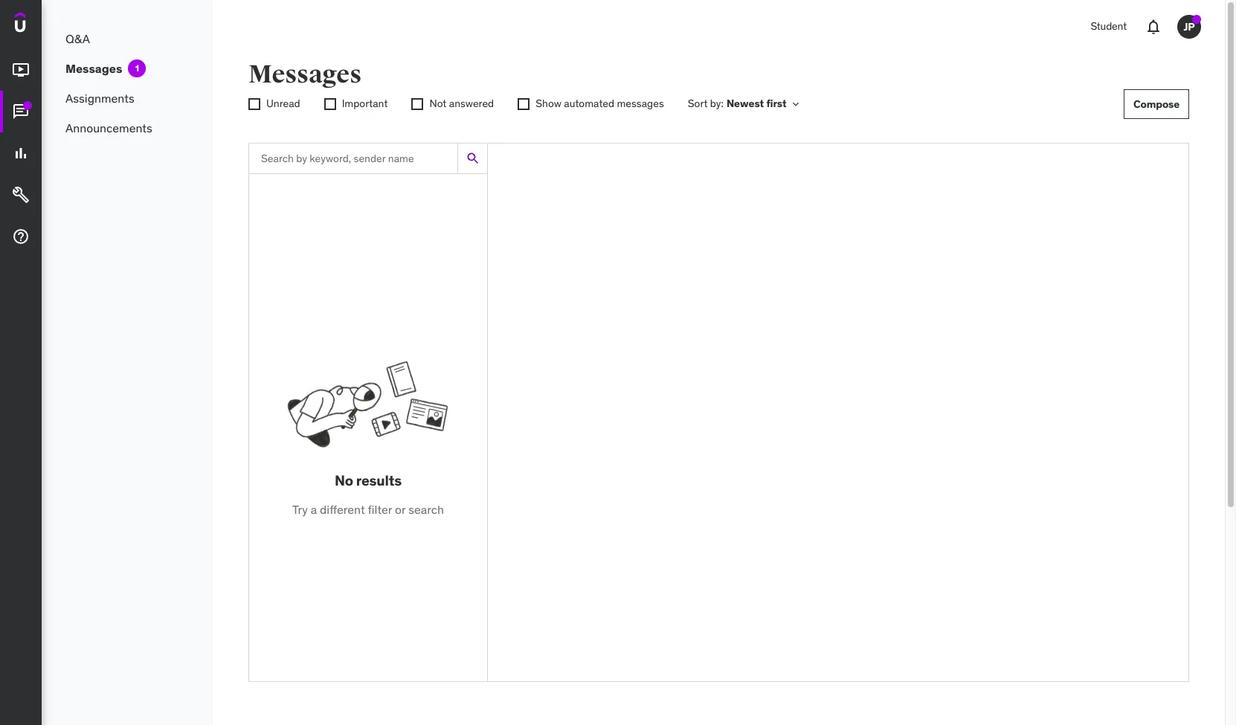 Task type: describe. For each thing, give the bounding box(es) containing it.
newest
[[727, 97, 764, 110]]

different
[[320, 502, 365, 517]]

1 xsmall image from the left
[[790, 98, 801, 110]]

3 medium image from the top
[[12, 186, 30, 204]]

sort
[[688, 97, 708, 110]]

assignments link
[[42, 83, 213, 113]]

not answered
[[429, 97, 494, 110]]

xsmall image for unread
[[248, 98, 260, 110]]

q&a
[[65, 31, 90, 46]]

xsmall image for show automated messages
[[518, 98, 530, 110]]

filter
[[368, 502, 392, 517]]

a
[[311, 502, 317, 517]]

no
[[335, 471, 353, 489]]

or
[[395, 502, 406, 517]]

1
[[135, 62, 139, 74]]

show
[[536, 97, 561, 110]]

not
[[429, 97, 446, 110]]

automated
[[564, 97, 614, 110]]

notifications image
[[1145, 18, 1162, 36]]

student
[[1091, 19, 1127, 33]]

xsmall image for not answered
[[412, 98, 423, 110]]

student link
[[1082, 9, 1136, 45]]

announcements
[[65, 120, 152, 135]]

jp link
[[1171, 9, 1207, 45]]

try
[[292, 502, 308, 517]]

you have alerts image
[[1192, 15, 1201, 24]]

search image
[[465, 151, 480, 166]]



Task type: vqa. For each thing, say whether or not it's contained in the screenshot.
Categories
no



Task type: locate. For each thing, give the bounding box(es) containing it.
1 medium image from the top
[[12, 61, 30, 79]]

xsmall image right first
[[790, 98, 801, 110]]

try a different filter or search
[[292, 502, 444, 517]]

xsmall image
[[248, 98, 260, 110], [412, 98, 423, 110]]

jp
[[1184, 20, 1195, 33]]

xsmall image left unread
[[248, 98, 260, 110]]

first
[[766, 97, 787, 110]]

xsmall image left important
[[324, 98, 336, 110]]

show automated messages
[[536, 97, 664, 110]]

messages up 'assignments'
[[65, 61, 122, 76]]

by:
[[710, 97, 724, 110]]

results
[[356, 471, 402, 489]]

Search by keyword, sender name text field
[[249, 144, 457, 173]]

no results
[[335, 471, 402, 489]]

messages
[[617, 97, 664, 110]]

answered
[[449, 97, 494, 110]]

2 xsmall image from the left
[[324, 98, 336, 110]]

important
[[342, 97, 388, 110]]

xsmall image for important
[[324, 98, 336, 110]]

xsmall image left "show"
[[518, 98, 530, 110]]

0 horizontal spatial xsmall image
[[324, 98, 336, 110]]

q&a link
[[42, 24, 213, 54]]

xsmall image
[[790, 98, 801, 110], [324, 98, 336, 110], [518, 98, 530, 110]]

assignments
[[65, 91, 134, 105]]

xsmall image left not
[[412, 98, 423, 110]]

messages up unread
[[248, 59, 361, 90]]

0 horizontal spatial messages
[[65, 61, 122, 76]]

announcements link
[[42, 113, 213, 143]]

udemy image
[[15, 12, 83, 37]]

0 horizontal spatial xsmall image
[[248, 98, 260, 110]]

compose link
[[1124, 89, 1189, 119]]

messages
[[248, 59, 361, 90], [65, 61, 122, 76]]

2 horizontal spatial xsmall image
[[790, 98, 801, 110]]

2 xsmall image from the left
[[412, 98, 423, 110]]

1 xsmall image from the left
[[248, 98, 260, 110]]

unread
[[266, 97, 300, 110]]

medium image
[[12, 144, 30, 162]]

4 medium image from the top
[[12, 228, 30, 246]]

3 xsmall image from the left
[[518, 98, 530, 110]]

sort by: newest first
[[688, 97, 787, 110]]

1 horizontal spatial xsmall image
[[412, 98, 423, 110]]

1 horizontal spatial xsmall image
[[518, 98, 530, 110]]

2 medium image from the top
[[12, 103, 30, 121]]

compose
[[1133, 97, 1180, 111]]

1 horizontal spatial messages
[[248, 59, 361, 90]]

medium image
[[12, 61, 30, 79], [12, 103, 30, 121], [12, 186, 30, 204], [12, 228, 30, 246]]

search
[[408, 502, 444, 517]]



